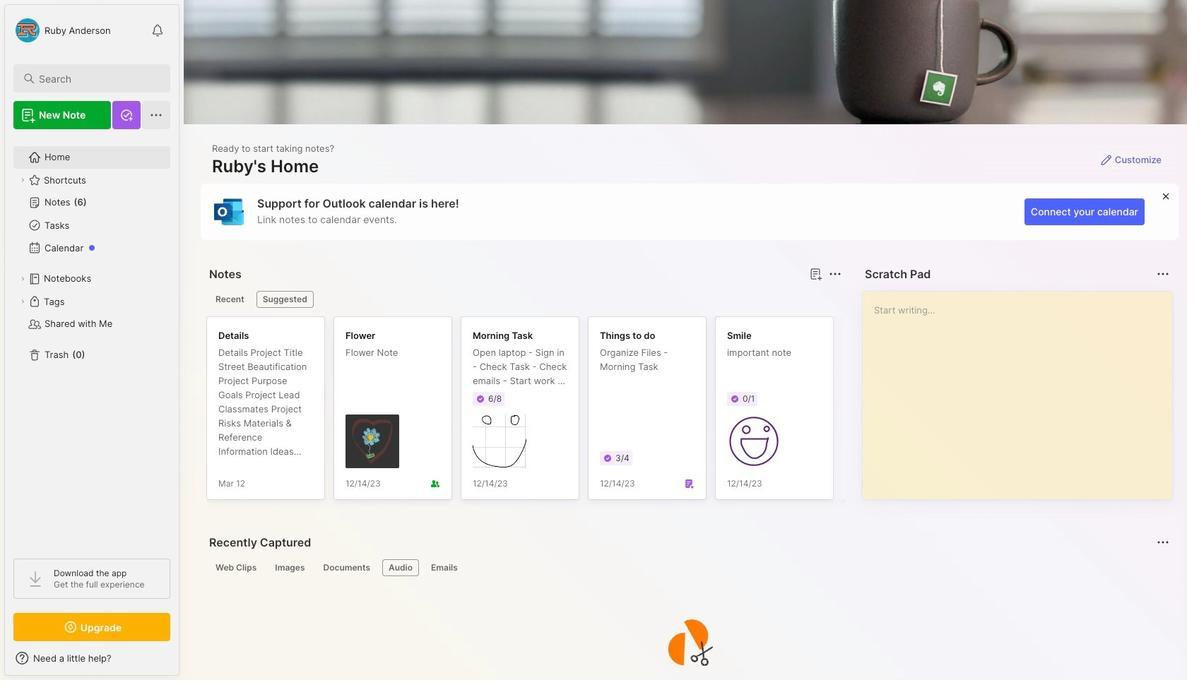 Task type: locate. For each thing, give the bounding box(es) containing it.
2 tab list from the top
[[209, 560, 1167, 577]]

0 vertical spatial more actions image
[[1155, 266, 1171, 283]]

2 more actions field from the top
[[1153, 533, 1173, 553]]

0 vertical spatial tab list
[[209, 291, 839, 308]]

2 horizontal spatial thumbnail image
[[727, 415, 781, 468]]

Search text field
[[39, 72, 158, 85]]

none search field inside main element
[[39, 70, 158, 87]]

more actions image
[[1155, 266, 1171, 283], [1155, 534, 1171, 551]]

More actions field
[[1153, 264, 1173, 284], [1153, 533, 1173, 553]]

row group
[[206, 317, 1097, 509]]

tab
[[209, 291, 251, 308], [256, 291, 314, 308], [209, 560, 263, 577], [269, 560, 311, 577], [317, 560, 377, 577], [382, 560, 419, 577], [425, 560, 464, 577]]

1 horizontal spatial thumbnail image
[[473, 415, 526, 468]]

1 vertical spatial more actions image
[[1155, 534, 1171, 551]]

3 thumbnail image from the left
[[727, 415, 781, 468]]

expand tags image
[[18, 297, 27, 306]]

0 vertical spatial more actions field
[[1153, 264, 1173, 284]]

None search field
[[39, 70, 158, 87]]

2 thumbnail image from the left
[[473, 415, 526, 468]]

main element
[[0, 0, 184, 680]]

1 vertical spatial tab list
[[209, 560, 1167, 577]]

tab list
[[209, 291, 839, 308], [209, 560, 1167, 577]]

1 vertical spatial more actions field
[[1153, 533, 1173, 553]]

thumbnail image
[[346, 415, 399, 468], [473, 415, 526, 468], [727, 415, 781, 468]]

0 horizontal spatial thumbnail image
[[346, 415, 399, 468]]

tree
[[5, 138, 179, 546]]

click to collapse image
[[178, 654, 189, 671]]



Task type: describe. For each thing, give the bounding box(es) containing it.
1 tab list from the top
[[209, 291, 839, 308]]

Account field
[[13, 16, 111, 45]]

1 more actions image from the top
[[1155, 266, 1171, 283]]

tree inside main element
[[5, 138, 179, 546]]

1 more actions field from the top
[[1153, 264, 1173, 284]]

WHAT'S NEW field
[[5, 647, 179, 670]]

Start writing… text field
[[874, 292, 1171, 488]]

expand notebooks image
[[18, 275, 27, 283]]

2 more actions image from the top
[[1155, 534, 1171, 551]]

1 thumbnail image from the left
[[346, 415, 399, 468]]



Task type: vqa. For each thing, say whether or not it's contained in the screenshot.
the Expand Notebooks Image
yes



